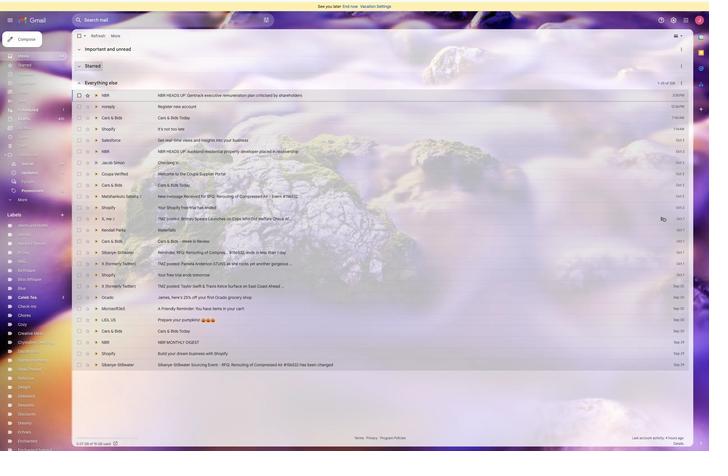 Task type: vqa. For each thing, say whether or not it's contained in the screenshot.


Task type: describe. For each thing, give the bounding box(es) containing it.
insights
[[201, 138, 215, 143]]

it's not too late link
[[158, 126, 658, 132]]

nbr inside nbr heads up: auckland residential property developer placed in receivership link
[[158, 149, 166, 154]]

2 for cars & bids today
[[683, 183, 684, 187]]

enchanted link
[[18, 439, 37, 444]]

25 row from the top
[[72, 360, 689, 371]]

cars & bids for 2
[[102, 183, 122, 188]]

dazzle for dazzle harmony
[[18, 358, 30, 363]]

bids left "week"
[[171, 239, 178, 244]]

30 for on
[[680, 284, 684, 289]]

cars & bids today link for sep
[[158, 329, 658, 334]]

welcome
[[158, 172, 174, 177]]

1 ocado from the left
[[102, 295, 114, 300]]

alerts and notifs
[[18, 223, 48, 228]]

0 vertical spatial ...
[[289, 262, 292, 267]]

reminder, rfq: rerouting of compres... #156532, ends in less than 1 day
[[158, 250, 286, 255]]

prepare
[[158, 318, 172, 323]]

2 for checking in
[[683, 161, 684, 165]]

oct 1 for cops
[[677, 217, 684, 221]]

spears
[[195, 217, 207, 222]]

30 for shop
[[680, 296, 684, 300]]

jacob simon
[[102, 160, 125, 165]]

29 for rfq:
[[681, 363, 684, 367]]

2 for nbr heads up: auckland residential property developer placed in receivership
[[683, 149, 684, 154]]

all mail link
[[18, 126, 31, 131]]

3:35 pm
[[673, 93, 684, 98]]

mail
[[23, 126, 31, 131]]

build your dream business with shopify
[[158, 352, 228, 357]]

your inside "get real-time views and insights into your business" link
[[224, 138, 232, 143]]

who
[[242, 217, 250, 222]]

program
[[380, 436, 393, 441]]

& down waterfalls
[[167, 239, 170, 244]]

oct for property
[[676, 149, 682, 154]]

labels
[[7, 212, 21, 218]]

0.07
[[76, 442, 84, 446]]

aurora for aurora link
[[18, 232, 30, 237]]

unread
[[116, 47, 131, 52]]

1 29 from the top
[[681, 341, 684, 345]]

nbr down lidl
[[102, 340, 109, 345]]

0 vertical spatial rerouting
[[217, 194, 234, 199]]

(formerly for tmz posted: pamela anderson stuns as she rocks yet another gorgeous ...
[[105, 262, 122, 267]]

account inside everything else tab panel
[[182, 104, 196, 109]]

sibanye- for reminder, rfq: rerouting of compres... #156532, ends in less than 1 day
[[102, 250, 118, 255]]

labels heading
[[7, 212, 60, 218]]

aurora for aurora ethereal
[[18, 241, 30, 246]]

sep 30 for cart!
[[674, 307, 684, 311]]

aurora link
[[18, 232, 30, 237]]

inbox link
[[18, 54, 29, 59]]

sourcing
[[191, 363, 207, 368]]

1 cars & bids today link from the top
[[158, 115, 658, 121]]

tmz posted: britney spears launches on cops who did welfare check af... link
[[158, 216, 658, 222]]

britney
[[181, 217, 194, 222]]

30 for cart!
[[680, 307, 684, 311]]

oct for portal
[[676, 172, 682, 176]]

0 vertical spatial trial
[[190, 205, 196, 210]]

gmail image
[[18, 15, 49, 26]]

2 for get real-time views and insights into your business
[[683, 138, 684, 142]]

cart!
[[236, 307, 244, 312]]

2 vertical spatial rerouting
[[231, 363, 249, 368]]

in right the placed
[[273, 149, 276, 154]]

stillwater for reminder, rfq: rerouting of compres... #156532, ends in less than 1 day
[[118, 250, 134, 255]]

new
[[174, 104, 181, 109]]

toggle split pane mode image
[[673, 33, 679, 39]]

stuns
[[213, 262, 226, 267]]

1 for tmz posted: pamela anderson stuns as she rocks yet another gorgeous ...
[[683, 262, 684, 266]]

harmony
[[31, 358, 47, 363]]

& up the not
[[167, 115, 170, 121]]

dazzle for dazzle bliss
[[18, 349, 30, 354]]

0 horizontal spatial on
[[227, 217, 231, 222]]

settings image
[[670, 17, 677, 24]]

vacation
[[360, 4, 376, 9]]

delicious link
[[18, 376, 34, 381]]

program policies link
[[380, 436, 406, 441]]

items
[[212, 307, 222, 312]]

me
[[106, 216, 112, 222]]

14 row from the top
[[72, 236, 689, 247]]

she
[[232, 262, 238, 267]]

james, here's 25% off your first ocado grocery shop link
[[158, 295, 658, 301]]

friendly
[[161, 307, 176, 312]]

nbr inside nbr heads up: gentrack executive remuneration plan criticised by shareholders link
[[158, 93, 166, 98]]

bids up message
[[171, 183, 178, 188]]

today for oct
[[179, 183, 190, 188]]

lidl us
[[102, 318, 116, 323]]

1 horizontal spatial event
[[272, 194, 282, 199]]

& down us
[[111, 329, 114, 334]]

reminder:
[[177, 307, 195, 312]]

off
[[192, 295, 197, 300]]

bids up monthly
[[171, 329, 178, 334]]

bids down the parks
[[115, 239, 122, 244]]

0 vertical spatial ends
[[246, 250, 255, 255]]

oct for #156532,
[[677, 251, 682, 255]]

0 vertical spatial compressed
[[240, 194, 262, 199]]

starred button
[[74, 61, 103, 72]]

- inside sibanye-stillwater sourcing event - rfq: rerouting of compressed air  #156532 has been changed link
[[219, 363, 221, 368]]

shareholders
[[279, 93, 302, 98]]

posted: for taylor
[[167, 284, 180, 289]]

23 row from the top
[[72, 337, 689, 348]]

cops
[[232, 217, 241, 222]]

tomorrow
[[193, 273, 210, 278]]

cars down the prepare
[[158, 329, 166, 334]]

late
[[178, 127, 185, 132]]

twitter) for tmz posted: pamela anderson stuns as she rocks yet another gorgeous ...
[[122, 262, 136, 267]]

17 row from the top
[[72, 270, 689, 281]]

2 for welcome to the coupa supplier portal
[[683, 172, 684, 176]]

coast
[[257, 284, 268, 289]]

time
[[174, 138, 182, 143]]

starred inside labels navigation
[[18, 63, 31, 68]]

2 inside matshankutu sebata 2
[[140, 195, 141, 199]]

cars & bids for 1
[[102, 239, 122, 244]]

2 horizontal spatial rfq:
[[222, 363, 230, 368]]

social
[[22, 162, 33, 167]]

here's
[[172, 295, 183, 300]]

follow link to manage storage image
[[113, 441, 119, 447]]

nbr heads up: auckland residential property developer placed in receivership
[[158, 149, 299, 154]]

blue
[[18, 286, 26, 291]]

sep 29 for shopify
[[674, 352, 684, 356]]

1 vertical spatial #156532
[[284, 363, 299, 368]]

heads for gentrack
[[167, 93, 179, 98]]

dazzle harmony link
[[18, 358, 47, 363]]

categories link
[[18, 153, 37, 158]]

sep for off
[[674, 296, 680, 300]]

3 🎃 image from the left
[[211, 318, 215, 323]]

activity:
[[653, 436, 665, 441]]

important and unread button
[[74, 44, 133, 55]]

celeb tea link
[[18, 295, 37, 300]]

22 row from the top
[[72, 326, 689, 337]]

shopify for it's not too late
[[102, 127, 115, 132]]

review
[[197, 239, 209, 244]]

2 · from the left
[[378, 436, 379, 441]]

–
[[659, 81, 661, 85]]

sent link
[[18, 99, 26, 104]]

1 vertical spatial rerouting
[[186, 250, 203, 255]]

oct 2 for rerouting
[[676, 194, 684, 199]]

shopify for build your dream business with shopify
[[102, 352, 115, 357]]

0 horizontal spatial ends
[[183, 273, 192, 278]]

5 oct 2 from the top
[[676, 183, 684, 187]]

your free trial ends tomorrow link
[[158, 273, 658, 278]]

tmz for tmz posted: pamela anderson stuns as she rocks yet another gorgeous ...
[[158, 262, 166, 267]]

footer containing terms
[[72, 436, 689, 447]]

tmz for tmz posted: britney spears launches on cops who did welfare check af...
[[158, 217, 166, 222]]

tmz posted: taylor swift & travis kelce surface on east coast ahead ...
[[158, 284, 284, 289]]

row containing x
[[72, 214, 689, 225]]

everything else button
[[74, 78, 120, 89]]

checking
[[158, 160, 175, 165]]

has scheduled message image
[[661, 216, 666, 222]]

1 sep 29 from the top
[[674, 341, 684, 345]]

hours
[[669, 436, 677, 441]]

creative ideas link
[[18, 331, 44, 336]]

ago
[[678, 436, 684, 441]]

taylor
[[181, 284, 192, 289]]

x (formerly twitter) for tmz posted: taylor swift & travis kelce surface on east coast ahead ...
[[102, 284, 136, 289]]

shopify for your free trial ends tomorrow
[[102, 273, 115, 278]]

- inside cars & bids - week in review link
[[179, 239, 181, 244]]

1 coupa from the left
[[102, 172, 113, 177]]

x for tmz posted: pamela anderson stuns as she rocks yet another gorgeous ...
[[102, 262, 104, 267]]

oct 2 for property
[[676, 149, 684, 154]]

today for sep
[[179, 329, 190, 334]]

cars up 'new'
[[158, 183, 166, 188]]

more for more button
[[18, 198, 27, 203]]

sebata
[[126, 194, 139, 199]]

... inside 'link'
[[281, 284, 284, 289]]

& inside 'link'
[[202, 284, 205, 289]]

later
[[333, 4, 341, 9]]

used
[[103, 442, 111, 446]]

all mail
[[18, 126, 31, 131]]

snoozed link
[[18, 72, 34, 77]]

and for notifs
[[30, 223, 36, 228]]

row containing lidl us
[[72, 315, 689, 326]]

610
[[59, 117, 64, 121]]

in right "items" on the bottom of page
[[223, 307, 226, 312]]

sep 30 for shop
[[674, 296, 684, 300]]

nbr inside nbr monthly digest link
[[158, 340, 166, 345]]

parks
[[116, 228, 126, 233]]

sep for today
[[674, 329, 680, 334]]

in right "week"
[[193, 239, 196, 244]]

for
[[201, 194, 206, 199]]

11 row from the top
[[72, 202, 689, 214]]

bids down noreply
[[115, 115, 122, 121]]

scheduled
[[18, 108, 38, 113]]

main menu image
[[7, 17, 13, 24]]

up: for auckland
[[180, 149, 186, 154]]

cars & bids today link for oct
[[158, 183, 658, 188]]

twitter) for tmz posted: taylor swift & travis kelce surface on east coast ahead ...
[[122, 284, 136, 289]]

day
[[280, 250, 286, 255]]

(formerly for tmz posted: taylor swift & travis kelce surface on east coast ahead ...
[[105, 284, 122, 289]]

as
[[227, 262, 231, 267]]

your inside the james, here's 25% off your first ocado grocery shop link
[[198, 295, 206, 300]]

business inside build your dream business with shopify link
[[189, 352, 205, 357]]

see
[[318, 4, 325, 9]]

your inside prepare your pumpkins! link
[[173, 318, 181, 323]]

simon
[[114, 160, 125, 165]]

1 for cars & bids - week in review
[[683, 239, 684, 244]]

row containing noreply
[[72, 101, 689, 112]]

sep 29 for rfq:
[[674, 363, 684, 367]]

& down the prepare
[[167, 329, 170, 334]]

6 row from the top
[[72, 146, 689, 157]]

important and unread
[[85, 47, 131, 52]]

on inside 'link'
[[243, 284, 247, 289]]

nbr up noreply
[[102, 93, 109, 98]]

end
[[343, 4, 350, 9]]

2 🎃 image from the left
[[206, 318, 211, 323]]

posted: for britney
[[167, 217, 180, 222]]

spam link
[[18, 135, 28, 140]]

5 30 from the top
[[680, 329, 684, 334]]

tmz posted: pamela anderson stuns as she rocks yet another gorgeous ...
[[158, 262, 292, 267]]

build your dream business with shopify link
[[158, 351, 658, 357]]

dazzle bliss
[[18, 349, 39, 354]]

details link
[[673, 442, 684, 446]]



Task type: locate. For each thing, give the bounding box(es) containing it.
drafts link
[[18, 117, 30, 122]]

not
[[164, 127, 170, 132]]

cars & bids for 30
[[102, 329, 122, 334]]

1 horizontal spatial more
[[111, 33, 120, 38]]

oct for rerouting
[[676, 194, 682, 199]]

1
[[658, 81, 659, 85], [63, 108, 64, 112], [683, 217, 684, 221], [683, 228, 684, 232], [683, 239, 684, 244], [277, 250, 279, 255], [683, 251, 684, 255], [683, 262, 684, 266], [683, 273, 684, 277]]

8 row from the top
[[72, 169, 689, 180]]

shopify for your shopify free trial has ended
[[102, 205, 115, 210]]

4 cars & bids from the top
[[102, 329, 122, 334]]

has
[[300, 363, 306, 368]]

dazzle down crystalline
[[18, 349, 30, 354]]

nbr up build
[[158, 340, 166, 345]]

today down prepare your pumpkins!
[[179, 329, 190, 334]]

1 vertical spatial air
[[278, 363, 283, 368]]

free up 'britney'
[[181, 205, 189, 210]]

important for important and unread
[[85, 47, 106, 52]]

james, here's 25% off your first ocado grocery shop
[[158, 295, 252, 300]]

1 vertical spatial -
[[179, 239, 181, 244]]

🎃 image down "items" on the bottom of page
[[211, 318, 215, 323]]

inbox section options image
[[679, 64, 684, 69], [679, 80, 684, 86]]

4 oct 1 from the top
[[677, 251, 684, 255]]

cars down noreply
[[102, 115, 110, 121]]

and left unread
[[107, 47, 115, 52]]

cars up matshankutu
[[102, 183, 110, 188]]

2 vertical spatial and
[[30, 223, 36, 228]]

19 row from the top
[[72, 292, 689, 303]]

1 horizontal spatial ocado
[[215, 295, 227, 300]]

1 gb from the left
[[84, 442, 89, 446]]

in left the less
[[256, 250, 259, 255]]

your right build
[[168, 352, 176, 357]]

3 x from the top
[[102, 284, 104, 289]]

🎃 image down have
[[206, 318, 211, 323]]

portal
[[215, 172, 226, 177]]

2 for new message received for rfq: rerouting of compressed air  - event #156532
[[683, 194, 684, 199]]

inbox section options image down inbox section options icon
[[679, 64, 684, 69]]

business up sourcing
[[189, 352, 205, 357]]

0 horizontal spatial account
[[182, 104, 196, 109]]

to
[[175, 172, 179, 177]]

0 horizontal spatial event
[[208, 363, 218, 368]]

and inside everything else tab panel
[[194, 138, 200, 143]]

🎃 image down a friendly reminder: you have items in your cart!
[[201, 318, 206, 323]]

0 horizontal spatial ...
[[281, 284, 284, 289]]

6 oct 2 from the top
[[676, 194, 684, 199]]

1 for reminder, rfq: rerouting of compres... #156532, ends in less than 1 day
[[683, 251, 684, 255]]

oct 2 for portal
[[676, 172, 684, 176]]

5 row from the top
[[72, 135, 689, 146]]

heads inside nbr heads up: auckland residential property developer placed in receivership link
[[167, 149, 179, 154]]

bids up too
[[171, 115, 178, 121]]

0 vertical spatial important
[[85, 47, 106, 52]]

has
[[197, 205, 204, 210]]

nbr up jacob
[[102, 149, 109, 154]]

and inside dropdown button
[[107, 47, 115, 52]]

3 today from the top
[[179, 329, 190, 334]]

1 horizontal spatial starred
[[85, 64, 101, 69]]

2 vertical spatial sep 29
[[674, 363, 684, 367]]

0 vertical spatial air
[[263, 194, 268, 199]]

1 horizontal spatial air
[[278, 363, 283, 368]]

2 tmz from the top
[[158, 262, 166, 267]]

1 vertical spatial trial
[[175, 273, 182, 278]]

0 vertical spatial dazzle
[[18, 349, 30, 354]]

a friendly reminder: you have items in your cart! link
[[158, 306, 658, 312]]

event down with
[[208, 363, 218, 368]]

coupa verified
[[102, 172, 128, 177]]

starred up everything
[[85, 64, 101, 69]]

2
[[683, 138, 684, 142], [683, 149, 684, 154], [683, 161, 684, 165], [683, 172, 684, 176], [683, 183, 684, 187], [683, 194, 684, 199], [140, 195, 141, 199], [683, 206, 684, 210], [113, 217, 115, 221], [62, 296, 64, 300]]

terms link
[[355, 436, 364, 441]]

0 vertical spatial your
[[158, 205, 166, 210]]

waterfalls
[[158, 228, 176, 233]]

2 vertical spatial -
[[219, 363, 221, 368]]

3 29 from the top
[[681, 363, 684, 367]]

trial left has
[[190, 205, 196, 210]]

1 vertical spatial today
[[179, 183, 190, 188]]

cars up reminder,
[[158, 239, 166, 244]]

bids down us
[[115, 329, 122, 334]]

- inside new message received for rfq: rerouting of compressed air  - event #156532 link
[[269, 194, 271, 199]]

delight link
[[18, 385, 31, 390]]

1 for waterfalls
[[683, 228, 684, 232]]

1 posted: from the top
[[167, 217, 180, 222]]

cars & bids down us
[[102, 329, 122, 334]]

inbox section options image right 328
[[679, 80, 684, 86]]

0 horizontal spatial starred
[[18, 63, 31, 68]]

desserts
[[18, 403, 34, 408]]

main content
[[72, 29, 693, 452]]

your inside a friendly reminder: you have items in your cart! link
[[227, 307, 235, 312]]

1 cars & bids today from the top
[[158, 115, 190, 121]]

main content containing important and unread
[[72, 29, 693, 452]]

stillwater for sibanye-stillwater sourcing event - rfq: rerouting of compressed air  #156532 has been changed
[[118, 363, 134, 368]]

more down promotions link
[[18, 198, 27, 203]]

- up welfare
[[269, 194, 271, 199]]

2 ocado from the left
[[215, 295, 227, 300]]

0 horizontal spatial ocado
[[102, 295, 114, 300]]

heads for auckland
[[167, 149, 179, 154]]

0 vertical spatial 29
[[681, 341, 684, 345]]

1 your from the top
[[158, 205, 166, 210]]

2 x from the top
[[102, 262, 104, 267]]

footer
[[72, 436, 689, 447]]

rfq: right sourcing
[[222, 363, 230, 368]]

4 30 from the top
[[680, 318, 684, 322]]

ends up yet
[[246, 250, 255, 255]]

0 vertical spatial bliss
[[18, 277, 26, 282]]

row containing kendall parks
[[72, 225, 689, 236]]

posted: inside 'link'
[[167, 284, 180, 289]]

& down welcome
[[167, 183, 170, 188]]

gb right 15
[[98, 442, 102, 446]]

2 oct 1 from the top
[[677, 228, 684, 232]]

sibanye-stillwater sourcing event - rfq: rerouting of compressed air  #156532 has been changed
[[158, 363, 333, 368]]

inbox section options image for everything else
[[679, 80, 684, 86]]

1 up: from the top
[[180, 93, 186, 98]]

and for unread
[[107, 47, 115, 52]]

1 heads from the top
[[167, 93, 179, 98]]

2 vertical spatial x
[[102, 284, 104, 289]]

oct for on
[[677, 217, 682, 221]]

support image
[[658, 17, 665, 24]]

24 row from the top
[[72, 348, 689, 360]]

1 horizontal spatial business
[[233, 138, 248, 143]]

account inside last account activity: 4 hours ago details
[[640, 436, 652, 441]]

oct 1 for review
[[677, 239, 684, 244]]

oct for ended
[[676, 206, 682, 210]]

4 row from the top
[[72, 124, 689, 135]]

1 for tmz posted: britney spears launches on cops who did welfare check af...
[[683, 217, 684, 221]]

1 twitter) from the top
[[122, 262, 136, 267]]

15 row from the top
[[72, 247, 689, 259]]

0 horizontal spatial important
[[18, 81, 36, 86]]

posted: for pamela
[[167, 262, 180, 267]]

more up important and unread
[[111, 33, 120, 38]]

1 horizontal spatial free
[[181, 205, 189, 210]]

2 cars & bids today link from the top
[[158, 183, 658, 188]]

1 vertical spatial free
[[167, 273, 174, 278]]

your for your free trial ends tomorrow
[[158, 273, 166, 278]]

too
[[171, 127, 177, 132]]

0 vertical spatial business
[[233, 138, 248, 143]]

3 30 from the top
[[680, 307, 684, 311]]

6 oct 1 from the top
[[677, 273, 684, 277]]

0 vertical spatial sep 29
[[674, 341, 684, 345]]

1 · from the left
[[365, 436, 366, 441]]

rfq: right for
[[207, 194, 216, 199]]

5 sep 30 from the top
[[674, 329, 684, 334]]

dazzle harmony
[[18, 358, 47, 363]]

terms · privacy · program policies
[[355, 436, 406, 441]]

refresh button
[[89, 31, 108, 41]]

2 show more messages. image from the top
[[675, 64, 677, 69]]

supplier
[[199, 172, 214, 177]]

cars & bids today up message
[[158, 183, 190, 188]]

1 vertical spatial account
[[640, 436, 652, 441]]

nbr down get
[[158, 149, 166, 154]]

0 vertical spatial x
[[102, 216, 104, 222]]

free inside your free trial ends tomorrow link
[[167, 273, 174, 278]]

3 sep 30 from the top
[[674, 307, 684, 311]]

oct for insights
[[676, 138, 682, 142]]

18 row from the top
[[72, 281, 689, 292]]

more button
[[0, 196, 67, 205]]

2 cars & bids from the top
[[102, 183, 122, 188]]

2 29 from the top
[[681, 352, 684, 356]]

3 sep 29 from the top
[[674, 363, 684, 367]]

trial up "taylor" at the left of page
[[175, 273, 182, 278]]

3 oct 2 from the top
[[676, 161, 684, 165]]

2 sibanye-stillwater from the top
[[102, 363, 134, 368]]

1 vertical spatial bliss
[[31, 349, 39, 354]]

1 vertical spatial on
[[243, 284, 247, 289]]

3 tmz from the top
[[158, 284, 166, 289]]

row
[[72, 90, 689, 101], [72, 101, 689, 112], [72, 112, 689, 124], [72, 124, 689, 135], [72, 135, 689, 146], [72, 146, 689, 157], [72, 157, 689, 169], [72, 169, 689, 180], [72, 180, 689, 191], [72, 191, 689, 202], [72, 202, 689, 214], [72, 214, 689, 225], [72, 225, 689, 236], [72, 236, 689, 247], [72, 247, 689, 259], [72, 259, 689, 270], [72, 270, 689, 281], [72, 281, 689, 292], [72, 292, 689, 303], [72, 303, 689, 315], [72, 315, 689, 326], [72, 326, 689, 337], [72, 337, 689, 348], [72, 348, 689, 360], [72, 360, 689, 371]]

business up 'property'
[[233, 138, 248, 143]]

& down kendall parks
[[111, 239, 114, 244]]

row containing coupa verified
[[72, 169, 689, 180]]

1 cars & bids from the top
[[102, 115, 122, 121]]

policies
[[394, 436, 406, 441]]

5 oct 1 from the top
[[677, 262, 684, 266]]

·
[[365, 436, 366, 441], [378, 436, 379, 441]]

2 coupa from the left
[[187, 172, 199, 177]]

important link
[[18, 81, 36, 86]]

it's
[[158, 127, 163, 132]]

1 vertical spatial cars & bids today link
[[158, 183, 658, 188]]

free inside your shopify free trial has ended link
[[181, 205, 189, 210]]

2 for your shopify free trial has ended
[[683, 206, 684, 210]]

1 horizontal spatial account
[[640, 436, 652, 441]]

1 vertical spatial more
[[18, 198, 27, 203]]

0 horizontal spatial air
[[263, 194, 268, 199]]

everything else tab panel
[[72, 73, 689, 371]]

on left cops
[[227, 217, 231, 222]]

oct for in
[[677, 239, 682, 244]]

1 – 25 of 328
[[658, 81, 675, 85]]

row containing jacob simon
[[72, 157, 689, 169]]

sent
[[18, 99, 26, 104]]

... right gorgeous
[[289, 262, 292, 267]]

ocado right "first"
[[215, 295, 227, 300]]

1 for your free trial ends tomorrow
[[683, 273, 684, 277]]

1 vertical spatial your
[[158, 273, 166, 278]]

inbox
[[18, 54, 29, 59]]

sep for you
[[674, 307, 680, 311]]

61
[[61, 162, 64, 166]]

oct 1
[[677, 217, 684, 221], [677, 228, 684, 232], [677, 239, 684, 244], [677, 251, 684, 255], [677, 262, 684, 266], [677, 273, 684, 277]]

#156532 up af...
[[283, 194, 298, 199]]

tmz posted: pamela anderson stuns as she rocks yet another gorgeous ... link
[[158, 261, 658, 267]]

cars & bids down kendall parks
[[102, 239, 122, 244]]

oct 2 for insights
[[676, 138, 684, 142]]

1 horizontal spatial gb
[[98, 442, 102, 446]]

1 horizontal spatial trial
[[190, 205, 196, 210]]

1 vertical spatial ...
[[281, 284, 284, 289]]

1 horizontal spatial bliss
[[31, 349, 39, 354]]

0 vertical spatial tmz
[[158, 217, 166, 222]]

event up check
[[272, 194, 282, 199]]

forums link
[[22, 180, 35, 185]]

cars down kendall
[[102, 239, 110, 244]]

verified
[[114, 172, 128, 177]]

1 vertical spatial sep 29
[[674, 352, 684, 356]]

oct 2 for ended
[[676, 206, 684, 210]]

3 cars & bids today from the top
[[158, 329, 190, 334]]

oct for as
[[677, 262, 682, 266]]

nbr heads up: gentrack executive remuneration plan criticised by shareholders link
[[158, 93, 658, 98]]

posted: up waterfalls
[[167, 217, 180, 222]]

thread
[[28, 367, 41, 372]]

compose button
[[2, 31, 42, 47]]

2 gb from the left
[[98, 442, 102, 446]]

- right sourcing
[[219, 363, 221, 368]]

oct 2
[[676, 138, 684, 142], [676, 149, 684, 154], [676, 161, 684, 165], [676, 172, 684, 176], [676, 183, 684, 187], [676, 194, 684, 199], [676, 206, 684, 210]]

have
[[203, 307, 211, 312]]

0 vertical spatial up:
[[180, 93, 186, 98]]

1 tmz from the top
[[158, 217, 166, 222]]

2 vertical spatial today
[[179, 329, 190, 334]]

None search field
[[72, 13, 274, 27]]

0 vertical spatial cars & bids today
[[158, 115, 190, 121]]

1 vertical spatial x (formerly twitter)
[[102, 284, 136, 289]]

prepare your pumpkins!
[[158, 318, 201, 323]]

2 vertical spatial rfq:
[[222, 363, 230, 368]]

in
[[176, 160, 179, 165]]

1 horizontal spatial -
[[219, 363, 221, 368]]

20 row from the top
[[72, 303, 689, 315]]

1 vertical spatial ends
[[183, 273, 192, 278]]

birthdaze link
[[18, 268, 35, 273]]

up: for gentrack
[[180, 93, 186, 98]]

1 x from the top
[[102, 216, 104, 222]]

account right 'new'
[[182, 104, 196, 109]]

0 horizontal spatial more
[[18, 198, 27, 203]]

a
[[158, 307, 160, 312]]

advanced search options image
[[261, 14, 272, 26]]

2 cars & bids today from the top
[[158, 183, 190, 188]]

and right alerts
[[30, 223, 36, 228]]

2 inside labels navigation
[[62, 296, 64, 300]]

today up late
[[179, 115, 190, 121]]

17
[[61, 171, 64, 175]]

today down the
[[179, 183, 190, 188]]

1 vertical spatial sibanye-stillwater
[[102, 363, 134, 368]]

None checkbox
[[76, 93, 82, 98], [76, 104, 82, 110], [76, 115, 82, 121], [76, 138, 82, 143], [76, 171, 82, 177], [76, 183, 82, 188], [76, 194, 82, 199], [76, 216, 82, 222], [76, 228, 82, 233], [76, 261, 82, 267], [76, 306, 82, 312], [76, 318, 82, 323], [76, 340, 82, 346], [76, 351, 82, 357], [76, 93, 82, 98], [76, 104, 82, 110], [76, 115, 82, 121], [76, 138, 82, 143], [76, 171, 82, 177], [76, 183, 82, 188], [76, 194, 82, 199], [76, 216, 82, 222], [76, 228, 82, 233], [76, 261, 82, 267], [76, 306, 82, 312], [76, 318, 82, 323], [76, 340, 82, 346], [76, 351, 82, 357]]

3 posted: from the top
[[167, 284, 180, 289]]

celeb tea
[[18, 295, 37, 300]]

0 vertical spatial event
[[272, 194, 282, 199]]

0 vertical spatial show more messages. image
[[675, 47, 677, 52]]

row containing salesforce
[[72, 135, 689, 146]]

2 horizontal spatial -
[[269, 194, 271, 199]]

show more messages. image
[[675, 47, 677, 52], [675, 64, 677, 69]]

inbox section options image for starred
[[679, 64, 684, 69]]

cars & bids up matshankutu
[[102, 183, 122, 188]]

celeb
[[18, 295, 29, 300]]

sep 30 for on
[[674, 284, 684, 289]]

changed
[[318, 363, 333, 368]]

0 horizontal spatial ·
[[365, 436, 366, 441]]

cars & bids today for sep
[[158, 329, 190, 334]]

2 sep 30 from the top
[[674, 296, 684, 300]]

0 vertical spatial free
[[181, 205, 189, 210]]

1 horizontal spatial ·
[[378, 436, 379, 441]]

2 today from the top
[[179, 183, 190, 188]]

row containing microsoft365
[[72, 303, 689, 315]]

0 vertical spatial rfq:
[[207, 194, 216, 199]]

0 horizontal spatial gb
[[84, 442, 89, 446]]

2 aurora from the top
[[18, 241, 30, 246]]

1 vertical spatial 29
[[681, 352, 684, 356]]

cars & bids today link down prepare your pumpkins! link
[[158, 329, 658, 334]]

Search mail text field
[[84, 17, 247, 23]]

& right swift
[[202, 284, 205, 289]]

up: left gentrack
[[180, 93, 186, 98]]

cars & bids today link up new message received for rfq: rerouting of compressed air  - event #156532 link
[[158, 183, 658, 188]]

2 inside "x , me 2"
[[113, 217, 115, 221]]

1 row from the top
[[72, 90, 689, 101]]

1 horizontal spatial ...
[[289, 262, 292, 267]]

message
[[167, 194, 183, 199]]

25
[[661, 81, 665, 85]]

4 sep 30 from the top
[[674, 318, 684, 322]]

today
[[179, 115, 190, 121], [179, 183, 190, 188], [179, 329, 190, 334]]

1 x (formerly twitter) from the top
[[102, 262, 136, 267]]

oct 1 for ends
[[677, 251, 684, 255]]

trash link
[[18, 144, 28, 149]]

it's not too late
[[158, 127, 185, 132]]

cars up it's
[[158, 115, 166, 121]]

1 horizontal spatial rfq:
[[207, 194, 216, 199]]

7 oct 2 from the top
[[676, 206, 684, 210]]

& down noreply
[[111, 115, 114, 121]]

cars down lidl
[[102, 329, 110, 334]]

bliss down "crystalline dewdrop" 'link'
[[31, 349, 39, 354]]

snoozed
[[18, 72, 34, 77]]

0 vertical spatial posted:
[[167, 217, 180, 222]]

bliss whisper link
[[18, 277, 42, 282]]

1 oct 2 from the top
[[676, 138, 684, 142]]

2 row from the top
[[72, 101, 689, 112]]

cars & bids today link up it's not too late 'link'
[[158, 115, 658, 121]]

& up matshankutu
[[111, 183, 114, 188]]

kelce
[[217, 284, 227, 289]]

ocado up microsoft365 at the bottom of the page
[[102, 295, 114, 300]]

2 twitter) from the top
[[122, 284, 136, 289]]

x (formerly twitter) for tmz posted: pamela anderson stuns as she rocks yet another gorgeous ...
[[102, 262, 136, 267]]

b-day
[[18, 250, 29, 255]]

1:14 am
[[674, 127, 684, 131]]

2 x (formerly twitter) from the top
[[102, 284, 136, 289]]

aurora ethereal link
[[18, 241, 46, 246]]

63
[[60, 54, 64, 58]]

tmz for tmz posted: taylor swift & travis kelce surface on east coast ahead ...
[[158, 284, 166, 289]]

1 vertical spatial twitter)
[[122, 284, 136, 289]]

· right the privacy link
[[378, 436, 379, 441]]

1 show more messages. image from the top
[[675, 47, 677, 52]]

16 row from the top
[[72, 259, 689, 270]]

cozy
[[18, 322, 27, 327]]

#156532 left has on the bottom
[[284, 363, 299, 368]]

3 cars & bids from the top
[[102, 239, 122, 244]]

328
[[670, 81, 675, 85]]

2 posted: from the top
[[167, 262, 180, 267]]

1 oct 1 from the top
[[677, 217, 684, 221]]

sibanye-stillwater for sibanye-
[[102, 363, 134, 368]]

1 (formerly from the top
[[105, 262, 122, 267]]

tmz inside 'link'
[[158, 284, 166, 289]]

sibanye-stillwater for reminder,
[[102, 250, 134, 255]]

7 row from the top
[[72, 157, 689, 169]]

property
[[224, 149, 240, 154]]

and inside labels navigation
[[30, 223, 36, 228]]

1 dazzle from the top
[[18, 349, 30, 354]]

0 horizontal spatial bliss
[[18, 277, 26, 282]]

1 horizontal spatial and
[[107, 47, 115, 52]]

🎃 image
[[201, 318, 206, 323], [206, 318, 211, 323], [211, 318, 215, 323]]

air left has on the bottom
[[278, 363, 283, 368]]

show more messages. image for important and unread
[[675, 47, 677, 52]]

2 heads from the top
[[167, 149, 179, 154]]

gb right 0.07 on the left of page
[[84, 442, 89, 446]]

rfq: down cars & bids - week in review
[[177, 250, 185, 255]]

discounts
[[18, 412, 36, 417]]

2 sep 29 from the top
[[674, 352, 684, 356]]

more for more dropdown button
[[111, 33, 120, 38]]

2 oct 2 from the top
[[676, 149, 684, 154]]

on left east
[[243, 284, 247, 289]]

inbox section options image
[[679, 47, 684, 52]]

1 vertical spatial dazzle
[[18, 358, 30, 363]]

show more messages. image for starred
[[675, 64, 677, 69]]

None checkbox
[[76, 33, 82, 39], [76, 126, 82, 132], [76, 149, 82, 155], [76, 160, 82, 166], [76, 205, 82, 211], [76, 239, 82, 244], [76, 250, 82, 256], [76, 273, 82, 278], [76, 284, 82, 289], [76, 295, 82, 301], [76, 329, 82, 334], [76, 362, 82, 368], [76, 33, 82, 39], [76, 126, 82, 132], [76, 149, 82, 155], [76, 160, 82, 166], [76, 205, 82, 211], [76, 239, 82, 244], [76, 250, 82, 256], [76, 273, 82, 278], [76, 284, 82, 289], [76, 295, 82, 301], [76, 329, 82, 334], [76, 362, 82, 368]]

promotions
[[22, 189, 44, 194]]

alerts
[[18, 223, 29, 228]]

james,
[[158, 295, 171, 300]]

starred inside dropdown button
[[85, 64, 101, 69]]

1 vertical spatial x
[[102, 262, 104, 267]]

1 vertical spatial rfq:
[[177, 250, 185, 255]]

aurora down aurora link
[[18, 241, 30, 246]]

2 vertical spatial tmz
[[158, 284, 166, 289]]

2 vertical spatial cars & bids today link
[[158, 329, 658, 334]]

tmz down reminder,
[[158, 262, 166, 267]]

nbr
[[102, 93, 109, 98], [158, 93, 166, 98], [102, 149, 109, 154], [158, 149, 166, 154], [102, 340, 109, 345], [158, 340, 166, 345]]

1 30 from the top
[[680, 284, 684, 289]]

3 cars & bids today link from the top
[[158, 329, 658, 334]]

important inside dropdown button
[[85, 47, 106, 52]]

· right terms link
[[365, 436, 366, 441]]

east
[[248, 284, 256, 289]]

1 🎃 image from the left
[[201, 318, 206, 323]]

your down 'new'
[[158, 205, 166, 210]]

0 vertical spatial sibanye-stillwater
[[102, 250, 134, 255]]

2 30 from the top
[[680, 296, 684, 300]]

0 vertical spatial -
[[269, 194, 271, 199]]

sep for business
[[674, 352, 680, 356]]

echoes link
[[18, 430, 31, 435]]

1 vertical spatial inbox section options image
[[679, 80, 684, 86]]

important inside labels navigation
[[18, 81, 36, 86]]

0 vertical spatial twitter)
[[122, 262, 136, 267]]

up:
[[180, 93, 186, 98], [180, 149, 186, 154]]

starred up snoozed link
[[18, 63, 31, 68]]

cars & bids today up too
[[158, 115, 190, 121]]

3 oct 1 from the top
[[677, 239, 684, 244]]

1 vertical spatial tmz
[[158, 262, 166, 267]]

row containing matshankutu sebata
[[72, 191, 689, 202]]

travis
[[206, 284, 216, 289]]

your left the cart!
[[227, 307, 235, 312]]

0 horizontal spatial -
[[179, 239, 181, 244]]

1 vertical spatial posted:
[[167, 262, 180, 267]]

21 row from the top
[[72, 315, 689, 326]]

0 horizontal spatial trial
[[175, 273, 182, 278]]

1 vertical spatial business
[[189, 352, 205, 357]]

1 horizontal spatial coupa
[[187, 172, 199, 177]]

0 vertical spatial today
[[179, 115, 190, 121]]

bids up matshankutu sebata 2
[[115, 183, 122, 188]]

1 vertical spatial aurora
[[18, 241, 30, 246]]

sep for swift
[[674, 284, 680, 289]]

1 inside labels navigation
[[63, 108, 64, 112]]

your for your shopify free trial has ended
[[158, 205, 166, 210]]

0 vertical spatial more
[[111, 33, 120, 38]]

whisper
[[27, 277, 42, 282]]

more inside dropdown button
[[111, 33, 120, 38]]

2 up: from the top
[[180, 149, 186, 154]]

bliss up blue link
[[18, 277, 26, 282]]

0 horizontal spatial rfq:
[[177, 250, 185, 255]]

1 today from the top
[[179, 115, 190, 121]]

10 row from the top
[[72, 191, 689, 202]]

drafts
[[18, 117, 30, 122]]

sibanye- for sibanye-stillwater sourcing event - rfq: rerouting of compressed air  #156532 has been changed
[[102, 363, 118, 368]]

1 sibanye-stillwater from the top
[[102, 250, 134, 255]]

x for tmz posted: taylor swift & travis kelce surface on east coast ahead ...
[[102, 284, 104, 289]]

sep for event
[[674, 363, 680, 367]]

been
[[307, 363, 317, 368]]

business inside "get real-time views and insights into your business" link
[[233, 138, 248, 143]]

tab list
[[693, 29, 709, 431]]

ends down pamela
[[183, 273, 192, 278]]

cars & bids today link
[[158, 115, 658, 121], [158, 183, 658, 188], [158, 329, 658, 334]]

oct 1 for she
[[677, 262, 684, 266]]

cars & bids today for oct
[[158, 183, 190, 188]]

1 horizontal spatial ends
[[246, 250, 255, 255]]

4 oct 2 from the top
[[676, 172, 684, 176]]

1 inbox section options image from the top
[[679, 64, 684, 69]]

labels navigation
[[0, 29, 72, 452]]

tmz
[[158, 217, 166, 222], [158, 262, 166, 267], [158, 284, 166, 289]]

1 vertical spatial compressed
[[254, 363, 277, 368]]

row containing ocado
[[72, 292, 689, 303]]

heads up register new account
[[167, 93, 179, 98]]

0 vertical spatial inbox section options image
[[679, 64, 684, 69]]

dazzle up the dead
[[18, 358, 30, 363]]

search mail image
[[74, 15, 84, 25]]

heads inside nbr heads up: gentrack executive remuneration plan criticised by shareholders link
[[167, 93, 179, 98]]

receivership
[[277, 149, 299, 154]]

get real-time views and insights into your business link
[[158, 138, 658, 143]]

0 vertical spatial heads
[[167, 93, 179, 98]]

tmz up waterfalls
[[158, 217, 166, 222]]

first
[[207, 295, 214, 300]]

more inside button
[[18, 198, 27, 203]]

important for important link
[[18, 81, 36, 86]]

9 row from the top
[[72, 180, 689, 191]]

12 row from the top
[[72, 214, 689, 225]]

important down "refresh"
[[85, 47, 106, 52]]

your up james,
[[158, 273, 166, 278]]

1 vertical spatial important
[[18, 81, 36, 86]]

crystalline dewdrop
[[18, 340, 54, 345]]

0 vertical spatial #156532
[[283, 194, 298, 199]]

get real-time views and insights into your business
[[158, 138, 248, 143]]

bliss
[[18, 277, 26, 282], [31, 349, 39, 354]]

3 row from the top
[[72, 112, 689, 124]]

and right the views
[[194, 138, 200, 143]]

0 vertical spatial cars & bids today link
[[158, 115, 658, 121]]

29 for shopify
[[681, 352, 684, 356]]

your inside build your dream business with shopify link
[[168, 352, 176, 357]]

posted: down reminder,
[[167, 262, 180, 267]]

heads down real-
[[167, 149, 179, 154]]

tmz up james,
[[158, 284, 166, 289]]



